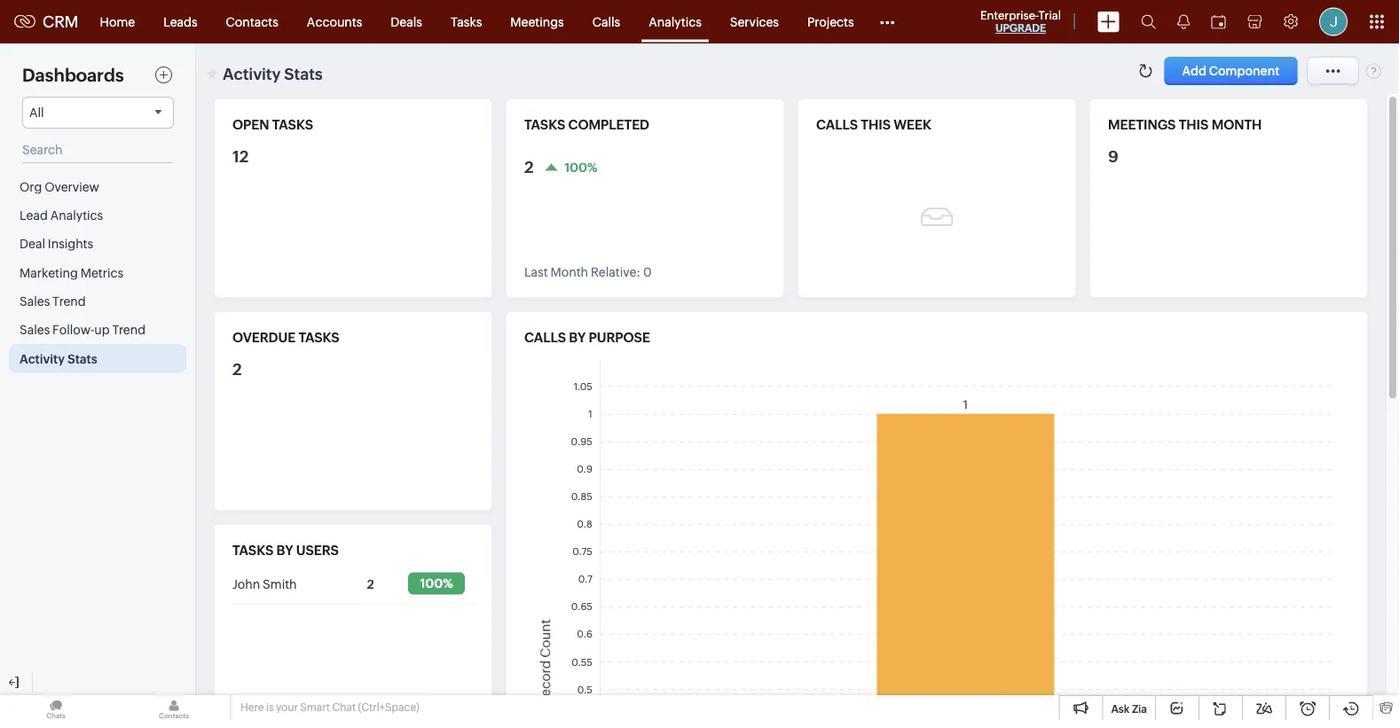 Task type: describe. For each thing, give the bounding box(es) containing it.
here
[[241, 702, 264, 714]]

0 vertical spatial 100%
[[565, 160, 598, 174]]

metrics
[[80, 266, 123, 280]]

accounts
[[307, 15, 362, 29]]

calendar image
[[1212, 15, 1227, 29]]

insights
[[48, 237, 93, 251]]

services link
[[716, 0, 794, 43]]

0 vertical spatial activity
[[223, 65, 281, 83]]

dashboards
[[22, 65, 124, 86]]

stats inside 'activity stats' link
[[67, 352, 97, 366]]

meetings this month
[[1109, 117, 1263, 133]]

enterprise-
[[981, 8, 1039, 22]]

month
[[1212, 117, 1263, 133]]

meetings
[[1109, 117, 1177, 133]]

1 horizontal spatial 2
[[367, 578, 374, 592]]

deal insights
[[20, 237, 93, 251]]

chat
[[332, 702, 356, 714]]

crm
[[43, 13, 79, 31]]

enterprise-trial upgrade
[[981, 8, 1062, 34]]

leads
[[163, 15, 198, 29]]

contacts image
[[118, 696, 230, 721]]

meetings
[[511, 15, 564, 29]]

home
[[100, 15, 135, 29]]

trial
[[1039, 8, 1062, 22]]

last month relative: 0
[[525, 265, 652, 280]]

sales follow-up trend
[[20, 323, 146, 337]]

your
[[276, 702, 298, 714]]

ask
[[1112, 704, 1130, 715]]

lead analytics link
[[9, 201, 186, 230]]

overview
[[45, 180, 99, 194]]

Search text field
[[22, 138, 173, 163]]

1 vertical spatial activity stats
[[20, 352, 97, 366]]

chats image
[[0, 696, 112, 721]]

1 vertical spatial analytics
[[50, 208, 103, 223]]

deal insights link
[[9, 230, 186, 258]]

1 horizontal spatial activity stats
[[223, 65, 323, 83]]

sales follow-up trend link
[[9, 316, 186, 344]]

john smith
[[233, 578, 297, 592]]

accounts link
[[293, 0, 377, 43]]

tasks link
[[437, 0, 496, 43]]

(ctrl+space)
[[358, 702, 420, 714]]

ask zia
[[1112, 704, 1148, 715]]

sales trend link
[[9, 287, 186, 316]]

0 vertical spatial stats
[[284, 65, 323, 83]]

meetings link
[[496, 0, 579, 43]]

crm link
[[14, 13, 79, 31]]

tasks by users
[[233, 543, 339, 559]]

1 vertical spatial trend
[[112, 323, 146, 337]]

profile image
[[1320, 8, 1348, 36]]

profile element
[[1309, 0, 1359, 43]]

all
[[29, 106, 44, 120]]

create menu element
[[1087, 0, 1131, 43]]

deals
[[391, 15, 422, 29]]

here is your smart chat (ctrl+space)
[[241, 702, 420, 714]]

0 horizontal spatial 100%
[[420, 577, 453, 591]]

0 vertical spatial analytics
[[649, 15, 702, 29]]

calls by purpose
[[525, 330, 651, 346]]

tasks right overdue at the top of page
[[299, 330, 340, 346]]

week
[[894, 117, 932, 133]]

smith
[[263, 578, 297, 592]]

2 horizontal spatial 2
[[525, 158, 534, 176]]

0 vertical spatial trend
[[52, 294, 86, 309]]

home link
[[86, 0, 149, 43]]

search image
[[1142, 14, 1157, 29]]

follow-
[[52, 323, 94, 337]]

smart
[[300, 702, 330, 714]]

signals element
[[1167, 0, 1201, 43]]

completed
[[569, 117, 650, 133]]

tasks completed
[[525, 117, 650, 133]]



Task type: vqa. For each thing, say whether or not it's contained in the screenshot.
"SPACE"
no



Task type: locate. For each thing, give the bounding box(es) containing it.
sales trend
[[20, 294, 86, 309]]

activity stats up open tasks
[[223, 65, 323, 83]]

activity stats link
[[9, 344, 186, 373]]

1 vertical spatial sales
[[20, 323, 50, 337]]

1 vertical spatial by
[[277, 543, 293, 559]]

month
[[551, 265, 589, 280]]

this left week on the top right of the page
[[861, 117, 891, 133]]

analytics right calls
[[649, 15, 702, 29]]

john
[[233, 578, 260, 592]]

0 vertical spatial activity stats
[[223, 65, 323, 83]]

1 vertical spatial stats
[[67, 352, 97, 366]]

org overview link
[[9, 172, 186, 201]]

lead analytics
[[20, 208, 103, 223]]

purpose
[[589, 330, 651, 346]]

trend
[[52, 294, 86, 309], [112, 323, 146, 337]]

leads link
[[149, 0, 212, 43]]

calls down last
[[525, 330, 566, 346]]

0 horizontal spatial activity stats
[[20, 352, 97, 366]]

2 vertical spatial 2
[[367, 578, 374, 592]]

search element
[[1131, 0, 1167, 43]]

last
[[525, 265, 548, 280]]

this for meetings
[[1179, 117, 1209, 133]]

upgrade
[[996, 22, 1047, 34]]

projects link
[[794, 0, 869, 43]]

1 horizontal spatial this
[[1179, 117, 1209, 133]]

contacts link
[[212, 0, 293, 43]]

1 horizontal spatial by
[[569, 330, 586, 346]]

1 this from the left
[[861, 117, 891, 133]]

marketing
[[20, 266, 78, 280]]

up
[[94, 323, 110, 337]]

sales for sales follow-up trend
[[20, 323, 50, 337]]

tasks
[[272, 117, 313, 133], [525, 117, 566, 133], [299, 330, 340, 346], [233, 543, 274, 559]]

is
[[266, 702, 274, 714]]

sales down the sales trend
[[20, 323, 50, 337]]

sales
[[20, 294, 50, 309], [20, 323, 50, 337]]

services
[[730, 15, 779, 29]]

0 horizontal spatial stats
[[67, 352, 97, 366]]

0 horizontal spatial this
[[861, 117, 891, 133]]

0 horizontal spatial trend
[[52, 294, 86, 309]]

0 vertical spatial 2
[[525, 158, 534, 176]]

trend down marketing metrics
[[52, 294, 86, 309]]

activity
[[223, 65, 281, 83], [20, 352, 65, 366]]

100%
[[565, 160, 598, 174], [420, 577, 453, 591]]

calls
[[817, 117, 858, 133], [525, 330, 566, 346]]

0 horizontal spatial analytics
[[50, 208, 103, 223]]

1 sales from the top
[[20, 294, 50, 309]]

All field
[[22, 97, 174, 129]]

0 horizontal spatial calls
[[525, 330, 566, 346]]

sales down marketing
[[20, 294, 50, 309]]

activity stats
[[223, 65, 323, 83], [20, 352, 97, 366]]

deals link
[[377, 0, 437, 43]]

by
[[569, 330, 586, 346], [277, 543, 293, 559]]

marketing metrics
[[20, 266, 123, 280]]

this left month
[[1179, 117, 1209, 133]]

help image
[[1367, 63, 1382, 79]]

by for calls
[[569, 330, 586, 346]]

create menu image
[[1098, 11, 1120, 32]]

deal
[[20, 237, 45, 251]]

1 horizontal spatial trend
[[112, 323, 146, 337]]

tasks left 'completed'
[[525, 117, 566, 133]]

2 this from the left
[[1179, 117, 1209, 133]]

overdue tasks
[[233, 330, 340, 346]]

trend right up
[[112, 323, 146, 337]]

2 sales from the top
[[20, 323, 50, 337]]

marketing metrics link
[[9, 258, 186, 287]]

2
[[525, 158, 534, 176], [233, 360, 242, 379], [367, 578, 374, 592]]

analytics link
[[635, 0, 716, 43]]

1 vertical spatial activity
[[20, 352, 65, 366]]

stats up open tasks
[[284, 65, 323, 83]]

1 vertical spatial 2
[[233, 360, 242, 379]]

1 vertical spatial 100%
[[420, 577, 453, 591]]

by left users
[[277, 543, 293, 559]]

org overview
[[20, 180, 99, 194]]

0 horizontal spatial 2
[[233, 360, 242, 379]]

org
[[20, 180, 42, 194]]

activity stats down follow-
[[20, 352, 97, 366]]

1 horizontal spatial stats
[[284, 65, 323, 83]]

activity up open
[[223, 65, 281, 83]]

signals image
[[1178, 14, 1190, 29]]

0 vertical spatial calls
[[817, 117, 858, 133]]

1 horizontal spatial calls
[[817, 117, 858, 133]]

this
[[861, 117, 891, 133], [1179, 117, 1209, 133]]

stats down sales follow-up trend
[[67, 352, 97, 366]]

9
[[1109, 147, 1119, 166]]

0
[[644, 265, 652, 280]]

contacts
[[226, 15, 279, 29]]

None button
[[1165, 57, 1298, 85]]

calls
[[593, 15, 621, 29]]

1 horizontal spatial activity
[[223, 65, 281, 83]]

lead
[[20, 208, 48, 223]]

stats
[[284, 65, 323, 83], [67, 352, 97, 366]]

relative:
[[591, 265, 641, 280]]

analytics down overview in the left top of the page
[[50, 208, 103, 223]]

0 horizontal spatial by
[[277, 543, 293, 559]]

tasks
[[451, 15, 482, 29]]

users
[[296, 543, 339, 559]]

calls left week on the top right of the page
[[817, 117, 858, 133]]

Other Modules field
[[869, 8, 907, 36]]

0 vertical spatial by
[[569, 330, 586, 346]]

calls this week
[[817, 117, 932, 133]]

by left purpose
[[569, 330, 586, 346]]

tasks right open
[[272, 117, 313, 133]]

0 vertical spatial sales
[[20, 294, 50, 309]]

1 horizontal spatial 100%
[[565, 160, 598, 174]]

1 vertical spatial calls
[[525, 330, 566, 346]]

calls link
[[579, 0, 635, 43]]

activity down follow-
[[20, 352, 65, 366]]

1 horizontal spatial analytics
[[649, 15, 702, 29]]

calls for calls by purpose
[[525, 330, 566, 346]]

by for tasks
[[277, 543, 293, 559]]

sales for sales trend
[[20, 294, 50, 309]]

this for calls
[[861, 117, 891, 133]]

zia
[[1133, 704, 1148, 715]]

0 horizontal spatial activity
[[20, 352, 65, 366]]

open
[[233, 117, 269, 133]]

analytics
[[649, 15, 702, 29], [50, 208, 103, 223]]

projects
[[808, 15, 854, 29]]

open tasks
[[233, 117, 313, 133]]

overdue
[[233, 330, 296, 346]]

calls for calls this week
[[817, 117, 858, 133]]

tasks up john
[[233, 543, 274, 559]]

12
[[233, 147, 249, 166]]



